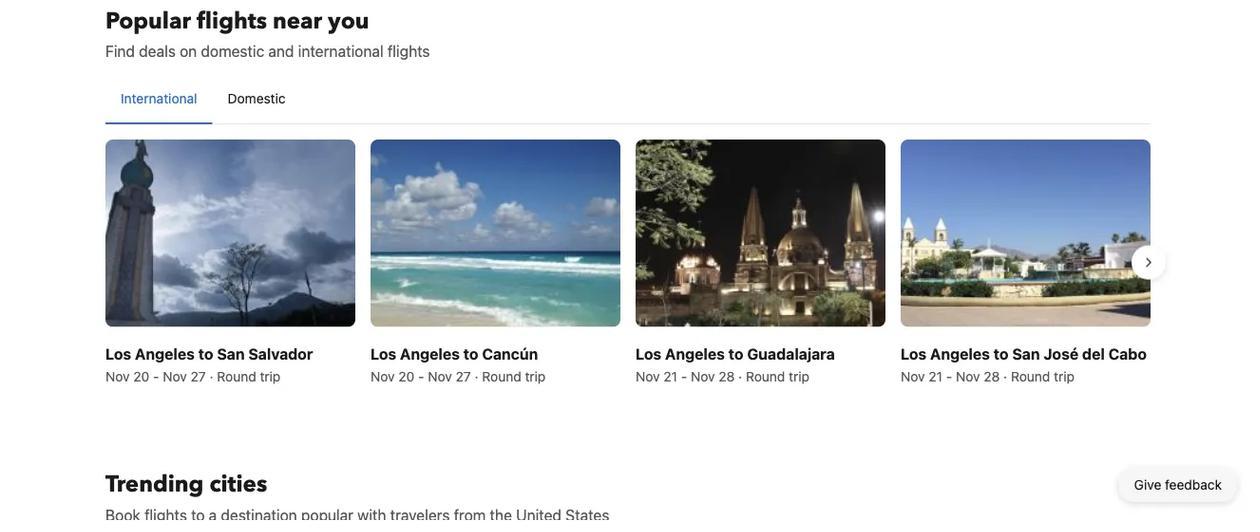 Task type: locate. For each thing, give the bounding box(es) containing it.
1 horizontal spatial 20
[[399, 369, 415, 384]]

and
[[268, 42, 294, 60]]

1 vertical spatial flights
[[388, 42, 430, 60]]

to left cancún
[[464, 345, 479, 363]]

2 28 from the left
[[984, 369, 1000, 384]]

los for los angeles to san josé del cabo
[[901, 345, 927, 363]]

1 los from the left
[[106, 345, 131, 363]]

to left the salvador
[[198, 345, 213, 363]]

on
[[180, 42, 197, 60]]

san inside los angeles to san salvador nov 20 - nov 27 · round trip
[[217, 345, 245, 363]]

2 - from the left
[[418, 369, 424, 384]]

1 to from the left
[[198, 345, 213, 363]]

round inside los angeles to guadalajara nov 21 - nov 28 · round trip
[[746, 369, 786, 384]]

1 horizontal spatial 21
[[929, 369, 943, 384]]

san inside los angeles to san josé del cabo nov 21 - nov 28 · round trip
[[1013, 345, 1040, 363]]

0 horizontal spatial san
[[217, 345, 245, 363]]

to inside los angeles to guadalajara nov 21 - nov 28 · round trip
[[729, 345, 744, 363]]

san left josé
[[1013, 345, 1040, 363]]

3 nov from the left
[[371, 369, 395, 384]]

guadalajara
[[747, 345, 835, 363]]

2 angeles from the left
[[400, 345, 460, 363]]

to inside los angeles to san salvador nov 20 - nov 27 · round trip
[[198, 345, 213, 363]]

2 trip from the left
[[525, 369, 546, 384]]

trip
[[260, 369, 281, 384], [525, 369, 546, 384], [789, 369, 810, 384], [1054, 369, 1075, 384]]

20
[[133, 369, 150, 384], [399, 369, 415, 384]]

you
[[328, 5, 369, 37]]

angeles for los angeles to cancún
[[400, 345, 460, 363]]

to left josé
[[994, 345, 1009, 363]]

to inside los angeles to san josé del cabo nov 21 - nov 28 · round trip
[[994, 345, 1009, 363]]

2 san from the left
[[1013, 345, 1040, 363]]

trending
[[106, 469, 204, 501]]

- inside los angeles to san josé del cabo nov 21 - nov 28 · round trip
[[947, 369, 953, 384]]

del
[[1083, 345, 1105, 363]]

8 nov from the left
[[956, 369, 981, 384]]

3 los from the left
[[636, 345, 662, 363]]

28
[[719, 369, 735, 384], [984, 369, 1000, 384]]

region
[[90, 132, 1166, 394]]

angeles for los angeles to guadalajara
[[665, 345, 725, 363]]

4 round from the left
[[1011, 369, 1051, 384]]

trip down the salvador
[[260, 369, 281, 384]]

2 27 from the left
[[456, 369, 471, 384]]

salvador
[[248, 345, 313, 363]]

to for nov
[[198, 345, 213, 363]]

to left the guadalajara
[[729, 345, 744, 363]]

0 horizontal spatial 21
[[664, 369, 678, 384]]

0 horizontal spatial 27
[[191, 369, 206, 384]]

los angeles to san josé del cabo image
[[901, 140, 1151, 327]]

28 inside los angeles to san josé del cabo nov 21 - nov 28 · round trip
[[984, 369, 1000, 384]]

1 - from the left
[[153, 369, 159, 384]]

1 · from the left
[[210, 369, 213, 384]]

to
[[198, 345, 213, 363], [464, 345, 479, 363], [729, 345, 744, 363], [994, 345, 1009, 363]]

los angeles to cancún image
[[371, 140, 621, 327]]

angeles inside los angeles to san josé del cabo nov 21 - nov 28 · round trip
[[931, 345, 990, 363]]

4 los from the left
[[901, 345, 927, 363]]

cancún
[[482, 345, 538, 363]]

· inside los angeles to san josé del cabo nov 21 - nov 28 · round trip
[[1004, 369, 1008, 384]]

- inside los angeles to san salvador nov 20 - nov 27 · round trip
[[153, 369, 159, 384]]

3 trip from the left
[[789, 369, 810, 384]]

·
[[210, 369, 213, 384], [475, 369, 479, 384], [739, 369, 743, 384], [1004, 369, 1008, 384]]

1 horizontal spatial san
[[1013, 345, 1040, 363]]

trip inside los angeles to cancún nov 20 - nov 27 · round trip
[[525, 369, 546, 384]]

los inside los angeles to guadalajara nov 21 - nov 28 · round trip
[[636, 345, 662, 363]]

1 trip from the left
[[260, 369, 281, 384]]

3 - from the left
[[681, 369, 687, 384]]

san left the salvador
[[217, 345, 245, 363]]

give feedback button
[[1119, 469, 1238, 503]]

-
[[153, 369, 159, 384], [418, 369, 424, 384], [681, 369, 687, 384], [947, 369, 953, 384]]

1 20 from the left
[[133, 369, 150, 384]]

1 21 from the left
[[664, 369, 678, 384]]

4 - from the left
[[947, 369, 953, 384]]

2 to from the left
[[464, 345, 479, 363]]

1 horizontal spatial 27
[[456, 369, 471, 384]]

round
[[217, 369, 256, 384], [482, 369, 522, 384], [746, 369, 786, 384], [1011, 369, 1051, 384]]

trip down josé
[[1054, 369, 1075, 384]]

flights up domestic on the top left of the page
[[197, 5, 267, 37]]

4 · from the left
[[1004, 369, 1008, 384]]

2 · from the left
[[475, 369, 479, 384]]

28 inside los angeles to guadalajara nov 21 - nov 28 · round trip
[[719, 369, 735, 384]]

27 inside los angeles to cancún nov 20 - nov 27 · round trip
[[456, 369, 471, 384]]

los inside los angeles to cancún nov 20 - nov 27 · round trip
[[371, 345, 397, 363]]

flights
[[197, 5, 267, 37], [388, 42, 430, 60]]

cities
[[210, 469, 267, 501]]

los
[[106, 345, 131, 363], [371, 345, 397, 363], [636, 345, 662, 363], [901, 345, 927, 363]]

27
[[191, 369, 206, 384], [456, 369, 471, 384]]

1 san from the left
[[217, 345, 245, 363]]

1 27 from the left
[[191, 369, 206, 384]]

tab list
[[106, 74, 1151, 125]]

region containing los angeles to san salvador
[[90, 132, 1166, 394]]

0 horizontal spatial 20
[[133, 369, 150, 384]]

los for los angeles to guadalajara
[[636, 345, 662, 363]]

flights right international
[[388, 42, 430, 60]]

0 horizontal spatial 28
[[719, 369, 735, 384]]

popular
[[106, 5, 191, 37]]

4 to from the left
[[994, 345, 1009, 363]]

deals
[[139, 42, 176, 60]]

feedback
[[1165, 478, 1222, 493]]

21
[[664, 369, 678, 384], [929, 369, 943, 384]]

los inside los angeles to san josé del cabo nov 21 - nov 28 · round trip
[[901, 345, 927, 363]]

round down cancún
[[482, 369, 522, 384]]

1 round from the left
[[217, 369, 256, 384]]

4 angeles from the left
[[931, 345, 990, 363]]

3 to from the left
[[729, 345, 744, 363]]

round down the salvador
[[217, 369, 256, 384]]

angeles inside los angeles to guadalajara nov 21 - nov 28 · round trip
[[665, 345, 725, 363]]

2 los from the left
[[371, 345, 397, 363]]

round down the guadalajara
[[746, 369, 786, 384]]

los angeles to cancún nov 20 - nov 27 · round trip
[[371, 345, 546, 384]]

los inside los angeles to san salvador nov 20 - nov 27 · round trip
[[106, 345, 131, 363]]

angeles inside los angeles to san salvador nov 20 - nov 27 · round trip
[[135, 345, 195, 363]]

to inside los angeles to cancún nov 20 - nov 27 · round trip
[[464, 345, 479, 363]]

1 angeles from the left
[[135, 345, 195, 363]]

3 · from the left
[[739, 369, 743, 384]]

3 angeles from the left
[[665, 345, 725, 363]]

4 trip from the left
[[1054, 369, 1075, 384]]

round down josé
[[1011, 369, 1051, 384]]

angeles for los angeles to san josé del cabo
[[931, 345, 990, 363]]

san
[[217, 345, 245, 363], [1013, 345, 1040, 363]]

give feedback
[[1135, 478, 1222, 493]]

- inside los angeles to cancún nov 20 - nov 27 · round trip
[[418, 369, 424, 384]]

2 20 from the left
[[399, 369, 415, 384]]

1 28 from the left
[[719, 369, 735, 384]]

2 21 from the left
[[929, 369, 943, 384]]

international button
[[106, 74, 213, 124]]

round inside los angeles to san salvador nov 20 - nov 27 · round trip
[[217, 369, 256, 384]]

to for 21
[[729, 345, 744, 363]]

21 inside los angeles to san josé del cabo nov 21 - nov 28 · round trip
[[929, 369, 943, 384]]

trip down the guadalajara
[[789, 369, 810, 384]]

nov
[[106, 369, 130, 384], [163, 369, 187, 384], [371, 369, 395, 384], [428, 369, 452, 384], [636, 369, 660, 384], [691, 369, 715, 384], [901, 369, 925, 384], [956, 369, 981, 384]]

give
[[1135, 478, 1162, 493]]

angeles
[[135, 345, 195, 363], [400, 345, 460, 363], [665, 345, 725, 363], [931, 345, 990, 363]]

trip down cancún
[[525, 369, 546, 384]]

angeles inside los angeles to cancún nov 20 - nov 27 · round trip
[[400, 345, 460, 363]]

3 round from the left
[[746, 369, 786, 384]]

los angeles to san salvador nov 20 - nov 27 · round trip
[[106, 345, 313, 384]]

2 round from the left
[[482, 369, 522, 384]]

1 horizontal spatial 28
[[984, 369, 1000, 384]]

0 horizontal spatial flights
[[197, 5, 267, 37]]

los angeles to guadalajara image
[[636, 140, 886, 327]]



Task type: vqa. For each thing, say whether or not it's contained in the screenshot.
the top "King"
no



Task type: describe. For each thing, give the bounding box(es) containing it.
4 nov from the left
[[428, 369, 452, 384]]

los for los angeles to san salvador
[[106, 345, 131, 363]]

cabo
[[1109, 345, 1147, 363]]

· inside los angeles to san salvador nov 20 - nov 27 · round trip
[[210, 369, 213, 384]]

near
[[273, 5, 322, 37]]

to for 20
[[464, 345, 479, 363]]

san for salvador
[[217, 345, 245, 363]]

round inside los angeles to san josé del cabo nov 21 - nov 28 · round trip
[[1011, 369, 1051, 384]]

tab list containing international
[[106, 74, 1151, 125]]

los angeles to guadalajara nov 21 - nov 28 · round trip
[[636, 345, 835, 384]]

1 nov from the left
[[106, 369, 130, 384]]

round inside los angeles to cancún nov 20 - nov 27 · round trip
[[482, 369, 522, 384]]

trip inside los angeles to guadalajara nov 21 - nov 28 · round trip
[[789, 369, 810, 384]]

trip inside los angeles to san salvador nov 20 - nov 27 · round trip
[[260, 369, 281, 384]]

6 nov from the left
[[691, 369, 715, 384]]

20 inside los angeles to cancún nov 20 - nov 27 · round trip
[[399, 369, 415, 384]]

find
[[106, 42, 135, 60]]

international
[[298, 42, 384, 60]]

27 inside los angeles to san salvador nov 20 - nov 27 · round trip
[[191, 369, 206, 384]]

trending cities
[[106, 469, 267, 501]]

international
[[121, 91, 197, 106]]

domestic
[[201, 42, 265, 60]]

20 inside los angeles to san salvador nov 20 - nov 27 · round trip
[[133, 369, 150, 384]]

domestic
[[228, 91, 286, 106]]

· inside los angeles to guadalajara nov 21 - nov 28 · round trip
[[739, 369, 743, 384]]

1 horizontal spatial flights
[[388, 42, 430, 60]]

trip inside los angeles to san josé del cabo nov 21 - nov 28 · round trip
[[1054, 369, 1075, 384]]

josé
[[1044, 345, 1079, 363]]

· inside los angeles to cancún nov 20 - nov 27 · round trip
[[475, 369, 479, 384]]

popular flights near you find deals on domestic and international flights
[[106, 5, 430, 60]]

21 inside los angeles to guadalajara nov 21 - nov 28 · round trip
[[664, 369, 678, 384]]

7 nov from the left
[[901, 369, 925, 384]]

domestic button
[[213, 74, 301, 124]]

san for josé
[[1013, 345, 1040, 363]]

angeles for los angeles to san salvador
[[135, 345, 195, 363]]

los angeles to san josé del cabo nov 21 - nov 28 · round trip
[[901, 345, 1147, 384]]

5 nov from the left
[[636, 369, 660, 384]]

0 vertical spatial flights
[[197, 5, 267, 37]]

- inside los angeles to guadalajara nov 21 - nov 28 · round trip
[[681, 369, 687, 384]]

to for del
[[994, 345, 1009, 363]]

2 nov from the left
[[163, 369, 187, 384]]

los angeles to san salvador image
[[106, 140, 356, 327]]

los for los angeles to cancún
[[371, 345, 397, 363]]



